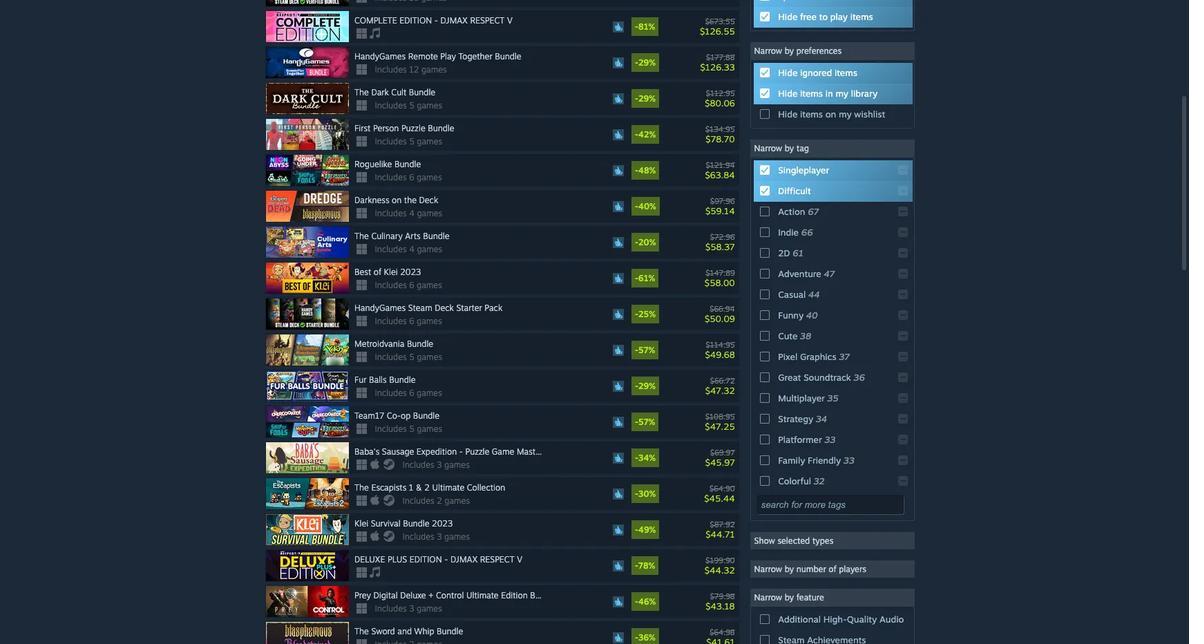 Task type: locate. For each thing, give the bounding box(es) containing it.
sword
[[372, 626, 395, 637]]

includes 6 games up the
[[375, 172, 442, 183]]

includes down roguelike bundle
[[375, 172, 407, 183]]

- for $80.06
[[635, 93, 639, 104]]

0 vertical spatial 33
[[825, 434, 836, 445]]

$43.18
[[706, 601, 735, 612]]

$79.98
[[711, 592, 735, 601]]

deluxe
[[400, 591, 426, 601]]

djmax up prey digital deluxe + control ultimate edition bundle
[[451, 555, 478, 565]]

1 6 from the top
[[409, 172, 414, 183]]

1 vertical spatial respect
[[480, 555, 515, 565]]

0 horizontal spatial ultimate
[[432, 483, 465, 493]]

$121.94
[[706, 160, 735, 170]]

narrow up additional
[[755, 593, 783, 603]]

1 vertical spatial 2023
[[432, 519, 453, 529]]

games down arts
[[417, 244, 443, 254]]

pack
[[485, 303, 503, 313]]

great soundtrack 36
[[779, 372, 866, 383]]

$58.00
[[705, 277, 735, 288]]

includes 5 games down first person puzzle bundle
[[375, 136, 443, 147]]

1 includes 6 games from the top
[[375, 172, 442, 183]]

on left the
[[392, 195, 402, 205]]

1 vertical spatial 29%
[[639, 93, 656, 104]]

games for $49.68
[[417, 352, 443, 362]]

1 horizontal spatial v
[[517, 555, 523, 565]]

the culinary arts bundle
[[355, 231, 450, 241]]

ultimate up includes 2 games
[[432, 483, 465, 493]]

hide for hide items on my wishlist
[[779, 109, 798, 120]]

0 vertical spatial 3
[[437, 460, 442, 470]]

masterpieces
[[517, 447, 568, 457]]

on down the in
[[826, 109, 837, 120]]

1 vertical spatial klei
[[355, 519, 369, 529]]

1 horizontal spatial 2023
[[432, 519, 453, 529]]

includes 5 games down "cult"
[[375, 100, 443, 111]]

djmax up play
[[441, 15, 468, 26]]

3 the from the top
[[355, 483, 369, 493]]

3 includes 5 games from the top
[[375, 352, 443, 362]]

32
[[814, 476, 825, 487]]

6 up steam
[[409, 280, 414, 290]]

includes down 'klei survival bundle 2023'
[[403, 532, 435, 542]]

$134.95 $78.70
[[706, 124, 735, 144]]

25%
[[639, 309, 656, 319]]

-78%
[[635, 561, 656, 571]]

1 vertical spatial -29%
[[635, 93, 656, 104]]

1 includes 5 games from the top
[[375, 100, 443, 111]]

includes 3 games down expedition
[[403, 460, 470, 470]]

None text field
[[757, 496, 904, 514]]

33 right friendly
[[844, 455, 855, 466]]

- for $44.32
[[635, 561, 639, 571]]

includes 4 games for $58.37
[[375, 244, 443, 254]]

4 by from the top
[[785, 593, 795, 603]]

57% down 25%
[[639, 345, 656, 355]]

46%
[[639, 597, 656, 607]]

the left sword
[[355, 626, 369, 637]]

2 includes 5 games from the top
[[375, 136, 443, 147]]

ultimate for $45.44
[[432, 483, 465, 493]]

bundle down steam
[[407, 339, 434, 349]]

6 down steam
[[409, 316, 414, 326]]

$44.32
[[705, 565, 735, 576]]

game
[[492, 447, 515, 457]]

$79.98 $43.18
[[706, 592, 735, 612]]

puzzle right person
[[402, 123, 426, 134]]

2 29% from the top
[[639, 93, 656, 104]]

by left number
[[785, 564, 795, 575]]

2 -29% from the top
[[635, 93, 656, 104]]

0 vertical spatial 57%
[[639, 345, 656, 355]]

6 for $58.00
[[409, 280, 414, 290]]

1 vertical spatial deck
[[435, 303, 454, 313]]

bundle right roguelike
[[395, 159, 421, 169]]

2 vertical spatial 29%
[[639, 381, 656, 391]]

-
[[435, 15, 438, 26], [635, 21, 639, 32], [635, 57, 639, 68], [635, 93, 639, 104], [635, 129, 639, 140], [635, 165, 639, 176], [635, 201, 639, 212], [635, 237, 639, 248], [635, 273, 639, 284], [635, 309, 639, 319], [635, 345, 639, 355], [635, 381, 639, 391], [635, 417, 639, 427], [460, 447, 463, 457], [635, 453, 639, 463], [635, 489, 639, 499], [635, 525, 639, 535], [445, 555, 448, 565], [635, 561, 639, 571], [635, 597, 639, 607], [635, 633, 639, 643]]

1 57% from the top
[[639, 345, 656, 355]]

1 vertical spatial edition
[[410, 555, 442, 565]]

edition up 'remote'
[[400, 15, 432, 26]]

includes down person
[[375, 136, 407, 147]]

$673.55 $126.55
[[700, 16, 735, 36]]

3 -29% from the top
[[635, 381, 656, 391]]

includes 5 games down op
[[375, 424, 443, 434]]

includes up the dark cult bundle
[[375, 64, 407, 75]]

narrow right $177.88
[[755, 46, 783, 56]]

1 vertical spatial includes 3 games
[[403, 532, 470, 542]]

3 for $44.71
[[437, 532, 442, 542]]

puzzle left game
[[466, 447, 490, 457]]

the for $80.06
[[355, 87, 369, 98]]

games for $58.37
[[417, 244, 443, 254]]

2023
[[400, 267, 421, 277], [432, 519, 453, 529]]

handygames up includes 12 games
[[355, 51, 406, 62]]

funny 40
[[779, 310, 818, 321]]

2d
[[779, 248, 791, 259]]

0 horizontal spatial on
[[392, 195, 402, 205]]

the escapists 1 & 2 ultimate collection
[[355, 483, 506, 493]]

3 29% from the top
[[639, 381, 656, 391]]

0 vertical spatial includes 4 games
[[375, 208, 443, 219]]

5 down first person puzzle bundle
[[409, 136, 415, 147]]

4 includes 6 games from the top
[[375, 388, 442, 398]]

includes down metroidvania bundle on the bottom left
[[375, 352, 407, 362]]

show selected types
[[755, 536, 834, 546]]

1 the from the top
[[355, 87, 369, 98]]

free
[[801, 11, 817, 22]]

by for tag
[[785, 143, 795, 154]]

33
[[825, 434, 836, 445], [844, 455, 855, 466]]

$66.94
[[710, 304, 735, 314]]

$66.72 $47.32
[[706, 376, 735, 396]]

0 vertical spatial includes 3 games
[[403, 460, 470, 470]]

starter
[[457, 303, 482, 313]]

1 vertical spatial 2
[[437, 496, 442, 506]]

1 horizontal spatial 33
[[844, 455, 855, 466]]

sausage
[[382, 447, 414, 457]]

includes 3 games
[[403, 460, 470, 470], [403, 532, 470, 542], [375, 604, 442, 614]]

3 includes 6 games from the top
[[375, 316, 442, 326]]

1 vertical spatial ultimate
[[467, 591, 499, 601]]

games for $80.06
[[417, 100, 443, 111]]

33 up friendly
[[825, 434, 836, 445]]

by left preferences
[[785, 46, 795, 56]]

the left dark
[[355, 87, 369, 98]]

$45.97
[[706, 457, 735, 468]]

2 4 from the top
[[409, 244, 415, 254]]

handygames for $126.33
[[355, 51, 406, 62]]

adventure 47
[[779, 268, 835, 279]]

the
[[355, 87, 369, 98], [355, 231, 369, 241], [355, 483, 369, 493], [355, 626, 369, 637]]

v
[[507, 15, 513, 26], [517, 555, 523, 565]]

cute
[[779, 331, 798, 342]]

games down handygames steam deck starter pack
[[417, 316, 442, 326]]

1 vertical spatial includes 4 games
[[375, 244, 443, 254]]

5 down op
[[409, 424, 415, 434]]

deck right steam
[[435, 303, 454, 313]]

klei right best at the left top
[[384, 267, 398, 277]]

4 includes 5 games from the top
[[375, 424, 443, 434]]

prey
[[355, 591, 371, 601]]

includes down culinary
[[375, 244, 407, 254]]

narrow for narrow by feature
[[755, 593, 783, 603]]

1 29% from the top
[[639, 57, 656, 68]]

3 by from the top
[[785, 564, 795, 575]]

1 narrow from the top
[[755, 46, 783, 56]]

1 vertical spatial my
[[839, 109, 852, 120]]

includes down darkness on the deck at the top of the page
[[375, 208, 407, 219]]

-57% for $47.25
[[635, 417, 656, 427]]

57% for $47.25
[[639, 417, 656, 427]]

quality
[[847, 614, 878, 625]]

1 horizontal spatial on
[[826, 109, 837, 120]]

by for number
[[785, 564, 795, 575]]

of
[[374, 267, 382, 277], [829, 564, 837, 575]]

bundle
[[495, 51, 522, 62], [409, 87, 436, 98], [428, 123, 455, 134], [395, 159, 421, 169], [423, 231, 450, 241], [407, 339, 434, 349], [389, 375, 416, 385], [413, 411, 440, 421], [403, 519, 430, 529], [530, 591, 557, 601], [437, 626, 463, 637]]

games for $47.25
[[417, 424, 443, 434]]

ultimate left edition
[[467, 591, 499, 601]]

2 the from the top
[[355, 231, 369, 241]]

includes 4 games
[[375, 208, 443, 219], [375, 244, 443, 254]]

2 vertical spatial -29%
[[635, 381, 656, 391]]

includes 3 games for $44.71
[[403, 532, 470, 542]]

ultimate
[[432, 483, 465, 493], [467, 591, 499, 601]]

the dark cult bundle
[[355, 87, 436, 98]]

6 up the
[[409, 172, 414, 183]]

handygames up 'metroidvania'
[[355, 303, 406, 313]]

pixel graphics 37
[[779, 351, 850, 362]]

by left feature
[[785, 593, 795, 603]]

$126.55
[[700, 25, 735, 36]]

includes for $58.37
[[375, 244, 407, 254]]

to
[[820, 11, 828, 22]]

0 vertical spatial -29%
[[635, 57, 656, 68]]

2 by from the top
[[785, 143, 795, 154]]

hide for hide ignored items
[[779, 67, 798, 78]]

2 down 'the escapists 1 & 2 ultimate collection'
[[437, 496, 442, 506]]

1 vertical spatial v
[[517, 555, 523, 565]]

- for $126.33
[[635, 57, 639, 68]]

3 6 from the top
[[409, 316, 414, 326]]

co-
[[387, 411, 401, 421]]

4 hide from the top
[[779, 109, 798, 120]]

my left wishlist
[[839, 109, 852, 120]]

0 vertical spatial ultimate
[[432, 483, 465, 493]]

4 narrow from the top
[[755, 593, 783, 603]]

games down handygames remote play together bundle
[[422, 64, 447, 75]]

games up the
[[417, 172, 442, 183]]

4 down the
[[409, 208, 415, 219]]

edition right plus
[[410, 555, 442, 565]]

5 for $78.70
[[409, 136, 415, 147]]

0 vertical spatial 29%
[[639, 57, 656, 68]]

5 down the dark cult bundle
[[409, 100, 415, 111]]

57% up "34%"
[[639, 417, 656, 427]]

- for $126.55
[[635, 21, 639, 32]]

5 down metroidvania bundle on the bottom left
[[409, 352, 415, 362]]

2 narrow from the top
[[755, 143, 783, 154]]

2 includes 4 games from the top
[[375, 244, 443, 254]]

0 vertical spatial 2023
[[400, 267, 421, 277]]

0 vertical spatial my
[[836, 88, 849, 99]]

-57% up -34%
[[635, 417, 656, 427]]

includes for $63.84
[[375, 172, 407, 183]]

action 67
[[779, 206, 819, 217]]

1 -57% from the top
[[635, 345, 656, 355]]

the left culinary
[[355, 231, 369, 241]]

- for $58.00
[[635, 273, 639, 284]]

1 horizontal spatial puzzle
[[466, 447, 490, 457]]

high-
[[824, 614, 847, 625]]

0 vertical spatial klei
[[384, 267, 398, 277]]

- for $45.44
[[635, 489, 639, 499]]

items right play
[[851, 11, 874, 22]]

includes for $59.14
[[375, 208, 407, 219]]

1 -29% from the top
[[635, 57, 656, 68]]

by for feature
[[785, 593, 795, 603]]

$673.55
[[706, 16, 735, 26]]

includes for $47.25
[[375, 424, 407, 434]]

hide left free
[[779, 11, 798, 22]]

narrow left tag
[[755, 143, 783, 154]]

$63.84
[[706, 169, 735, 180]]

3 hide from the top
[[779, 88, 798, 99]]

includes down the dark cult bundle
[[375, 100, 407, 111]]

hide up 'narrow by tag'
[[779, 109, 798, 120]]

3 narrow from the top
[[755, 564, 783, 575]]

$177.88
[[707, 52, 735, 62]]

games for $63.84
[[417, 172, 442, 183]]

1 includes 4 games from the top
[[375, 208, 443, 219]]

deck right the
[[419, 195, 438, 205]]

1 vertical spatial handygames
[[355, 303, 406, 313]]

2 57% from the top
[[639, 417, 656, 427]]

of right best at the left top
[[374, 267, 382, 277]]

0 horizontal spatial 2
[[425, 483, 430, 493]]

0 vertical spatial -57%
[[635, 345, 656, 355]]

36
[[854, 372, 866, 383]]

includes down fur balls bundle
[[375, 388, 407, 398]]

show
[[755, 536, 776, 546]]

games up first person puzzle bundle
[[417, 100, 443, 111]]

2 vertical spatial 3
[[409, 604, 415, 614]]

games down +
[[417, 604, 442, 614]]

5 for $47.25
[[409, 424, 415, 434]]

0 vertical spatial puzzle
[[402, 123, 426, 134]]

2 handygames from the top
[[355, 303, 406, 313]]

handygames steam deck starter pack
[[355, 303, 503, 313]]

1 vertical spatial -57%
[[635, 417, 656, 427]]

handygames
[[355, 51, 406, 62], [355, 303, 406, 313]]

30%
[[639, 489, 656, 499]]

-29% for $80.06
[[635, 93, 656, 104]]

0 vertical spatial of
[[374, 267, 382, 277]]

2 includes 6 games from the top
[[375, 280, 442, 290]]

- for $47.25
[[635, 417, 639, 427]]

1 vertical spatial 3
[[437, 532, 442, 542]]

culinary
[[372, 231, 403, 241]]

includes
[[375, 64, 407, 75], [375, 100, 407, 111], [375, 136, 407, 147], [375, 172, 407, 183], [375, 208, 407, 219], [375, 244, 407, 254], [375, 280, 407, 290], [375, 316, 407, 326], [375, 352, 407, 362], [375, 388, 407, 398], [375, 424, 407, 434], [403, 460, 435, 470], [403, 496, 435, 506], [403, 532, 435, 542], [375, 604, 407, 614]]

1 hide from the top
[[779, 11, 798, 22]]

1 horizontal spatial of
[[829, 564, 837, 575]]

0 vertical spatial handygames
[[355, 51, 406, 62]]

40
[[807, 310, 818, 321]]

1 vertical spatial 4
[[409, 244, 415, 254]]

1 horizontal spatial klei
[[384, 267, 398, 277]]

games for $78.70
[[417, 136, 443, 147]]

2d 61
[[779, 248, 804, 259]]

friendly
[[808, 455, 842, 466]]

-57%
[[635, 345, 656, 355], [635, 417, 656, 427]]

-48%
[[635, 165, 656, 176]]

-36%
[[635, 633, 656, 643]]

games for $58.00
[[417, 280, 442, 290]]

6 up op
[[409, 388, 414, 398]]

-29% for $126.33
[[635, 57, 656, 68]]

games down metroidvania bundle on the bottom left
[[417, 352, 443, 362]]

4 6 from the top
[[409, 388, 414, 398]]

3 5 from the top
[[409, 352, 415, 362]]

the left escapists
[[355, 483, 369, 493]]

games for $126.33
[[422, 64, 447, 75]]

players
[[839, 564, 867, 575]]

my right the in
[[836, 88, 849, 99]]

games for $43.18
[[417, 604, 442, 614]]

best of klei 2023
[[355, 267, 421, 277]]

bundle right arts
[[423, 231, 450, 241]]

-20%
[[635, 237, 656, 248]]

includes 3 games for $45.97
[[403, 460, 470, 470]]

1 vertical spatial of
[[829, 564, 837, 575]]

includes down best of klei 2023
[[375, 280, 407, 290]]

1 vertical spatial 33
[[844, 455, 855, 466]]

includes 6 games up op
[[375, 388, 442, 398]]

includes 3 games up deluxe plus edition - djmax respect v
[[403, 532, 470, 542]]

2 vertical spatial includes 3 games
[[375, 604, 442, 614]]

klei left survival
[[355, 519, 369, 529]]

4 for $58.37
[[409, 244, 415, 254]]

includes 4 games down the
[[375, 208, 443, 219]]

1 vertical spatial puzzle
[[466, 447, 490, 457]]

1 horizontal spatial ultimate
[[467, 591, 499, 601]]

4 5 from the top
[[409, 424, 415, 434]]

feature
[[797, 593, 825, 603]]

0 horizontal spatial of
[[374, 267, 382, 277]]

the for $45.44
[[355, 483, 369, 493]]

- for $47.32
[[635, 381, 639, 391]]

2 right &
[[425, 483, 430, 493]]

2 5 from the top
[[409, 136, 415, 147]]

2 6 from the top
[[409, 280, 414, 290]]

$78.70
[[706, 133, 735, 144]]

narrow for narrow by number of players
[[755, 564, 783, 575]]

includes up metroidvania bundle on the bottom left
[[375, 316, 407, 326]]

games up arts
[[417, 208, 443, 219]]

2 -57% from the top
[[635, 417, 656, 427]]

hide for hide free to play items
[[779, 11, 798, 22]]

2023 down arts
[[400, 267, 421, 277]]

0 vertical spatial 4
[[409, 208, 415, 219]]

includes 6 games down best of klei 2023
[[375, 280, 442, 290]]

$87.92
[[710, 520, 735, 529]]

1 4 from the top
[[409, 208, 415, 219]]

includes down co-
[[375, 424, 407, 434]]

indie 66
[[779, 227, 814, 238]]

57% for $49.68
[[639, 345, 656, 355]]

1 5 from the top
[[409, 100, 415, 111]]

hide down hide ignored items
[[779, 88, 798, 99]]

-29% for $47.32
[[635, 381, 656, 391]]

baba's
[[355, 447, 380, 457]]

$64.90
[[710, 484, 735, 493]]

2023 down includes 2 games
[[432, 519, 453, 529]]

baba's sausage expedition - puzzle game masterpieces
[[355, 447, 568, 457]]

1 by from the top
[[785, 46, 795, 56]]

0 horizontal spatial 2023
[[400, 267, 421, 277]]

1 handygames from the top
[[355, 51, 406, 62]]

includes down digital
[[375, 604, 407, 614]]

respect up edition
[[480, 555, 515, 565]]

1 vertical spatial djmax
[[451, 555, 478, 565]]

includes 5 games down metroidvania bundle on the bottom left
[[375, 352, 443, 362]]

- for $78.70
[[635, 129, 639, 140]]

bundle right op
[[413, 411, 440, 421]]

$147.89
[[706, 268, 735, 278]]

games for $59.14
[[417, 208, 443, 219]]

-57% down -25%
[[635, 345, 656, 355]]

hide for hide items in my library
[[779, 88, 798, 99]]

together
[[459, 51, 493, 62]]

includes 6 games for $58.00
[[375, 280, 442, 290]]

0 vertical spatial v
[[507, 15, 513, 26]]

1 vertical spatial 57%
[[639, 417, 656, 427]]

by left tag
[[785, 143, 795, 154]]

2 hide from the top
[[779, 67, 798, 78]]

includes 4 games down arts
[[375, 244, 443, 254]]



Task type: vqa. For each thing, say whether or not it's contained in the screenshot.
the middle the Price
no



Task type: describe. For each thing, give the bounding box(es) containing it.
includes for $126.33
[[375, 64, 407, 75]]

narrow for narrow by tag
[[755, 143, 783, 154]]

6 for $50.09
[[409, 316, 414, 326]]

29% for $80.06
[[639, 93, 656, 104]]

- for $50.09
[[635, 309, 639, 319]]

bundle right together
[[495, 51, 522, 62]]

digital
[[374, 591, 398, 601]]

includes 6 games for $47.32
[[375, 388, 442, 398]]

includes 6 games for $50.09
[[375, 316, 442, 326]]

42%
[[639, 129, 656, 140]]

bundle right whip
[[437, 626, 463, 637]]

$69.97
[[711, 448, 735, 457]]

prey digital deluxe + control ultimate edition bundle
[[355, 591, 557, 601]]

expedition
[[417, 447, 457, 457]]

bundle down includes 2 games
[[403, 519, 430, 529]]

complete
[[355, 15, 397, 26]]

49%
[[639, 525, 656, 535]]

includes 5 games for $47.25
[[375, 424, 443, 434]]

4 the from the top
[[355, 626, 369, 637]]

the sword and whip bundle
[[355, 626, 463, 637]]

0 horizontal spatial klei
[[355, 519, 369, 529]]

remote
[[408, 51, 438, 62]]

items down the hide items in my library
[[801, 109, 823, 120]]

1 horizontal spatial 2
[[437, 496, 442, 506]]

29% for $47.32
[[639, 381, 656, 391]]

includes for $49.68
[[375, 352, 407, 362]]

67
[[808, 206, 819, 217]]

29% for $126.33
[[639, 57, 656, 68]]

3 for $45.97
[[437, 460, 442, 470]]

narrow for narrow by preferences
[[755, 46, 783, 56]]

0 vertical spatial 2
[[425, 483, 430, 493]]

- for $63.84
[[635, 165, 639, 176]]

38
[[801, 331, 812, 342]]

games down 'the escapists 1 & 2 ultimate collection'
[[445, 496, 470, 506]]

$114.95
[[706, 340, 735, 350]]

family friendly 33
[[779, 455, 855, 466]]

&
[[416, 483, 422, 493]]

$112.95
[[706, 88, 735, 98]]

plus
[[388, 555, 407, 565]]

12
[[409, 64, 419, 75]]

hide free to play items
[[779, 11, 874, 22]]

includes 2 games
[[403, 496, 470, 506]]

includes down &
[[403, 496, 435, 506]]

the for $58.37
[[355, 231, 369, 241]]

-57% for $49.68
[[635, 345, 656, 355]]

0 horizontal spatial puzzle
[[402, 123, 426, 134]]

$47.32
[[706, 385, 735, 396]]

handygames for $50.09
[[355, 303, 406, 313]]

2023 for $58.00
[[400, 267, 421, 277]]

and
[[398, 626, 412, 637]]

$66.94 $50.09
[[705, 304, 735, 324]]

$69.97 $45.97
[[706, 448, 735, 468]]

indie
[[779, 227, 799, 238]]

66
[[802, 227, 814, 238]]

bundle right 'balls'
[[389, 375, 416, 385]]

$121.94 $63.84
[[706, 160, 735, 180]]

$72.96
[[711, 232, 735, 242]]

includes 5 games for $78.70
[[375, 136, 443, 147]]

games up deluxe plus edition - djmax respect v
[[445, 532, 470, 542]]

includes 6 games for $63.84
[[375, 172, 442, 183]]

40%
[[639, 201, 657, 212]]

first person puzzle bundle
[[355, 123, 455, 134]]

- for $58.37
[[635, 237, 639, 248]]

dark
[[372, 87, 389, 98]]

includes for $50.09
[[375, 316, 407, 326]]

0 vertical spatial on
[[826, 109, 837, 120]]

5 for $49.68
[[409, 352, 415, 362]]

-46%
[[635, 597, 656, 607]]

$108.95 $47.25
[[705, 412, 735, 432]]

preferences
[[797, 46, 842, 56]]

my for in
[[836, 88, 849, 99]]

$177.88 $126.33
[[701, 52, 735, 72]]

$87.92 $44.71
[[706, 520, 735, 540]]

colorful
[[779, 476, 812, 487]]

1
[[409, 483, 414, 493]]

strategy 34
[[779, 413, 828, 425]]

0 vertical spatial respect
[[470, 15, 505, 26]]

-25%
[[635, 309, 656, 319]]

47
[[824, 268, 835, 279]]

by for preferences
[[785, 46, 795, 56]]

ultimate for $43.18
[[467, 591, 499, 601]]

handygames remote play together bundle
[[355, 51, 522, 62]]

includes 5 games for $80.06
[[375, 100, 443, 111]]

6 for $63.84
[[409, 172, 414, 183]]

bundle right edition
[[530, 591, 557, 601]]

hide items on my wishlist
[[779, 109, 886, 120]]

0 vertical spatial djmax
[[441, 15, 468, 26]]

narrow by tag
[[755, 143, 810, 154]]

$59.14
[[706, 205, 735, 216]]

my for on
[[839, 109, 852, 120]]

items up the hide items in my library
[[835, 67, 858, 78]]

$66.72
[[711, 376, 735, 386]]

78%
[[639, 561, 656, 571]]

balls
[[369, 375, 387, 385]]

bundle right person
[[428, 123, 455, 134]]

games for $47.32
[[417, 388, 442, 398]]

survival
[[371, 519, 401, 529]]

games down baba's sausage expedition - puzzle game masterpieces
[[445, 460, 470, 470]]

-61%
[[635, 273, 656, 284]]

control
[[436, 591, 464, 601]]

darkness on the deck
[[355, 195, 438, 205]]

family
[[779, 455, 806, 466]]

ignored
[[801, 67, 833, 78]]

bundle right "cult"
[[409, 87, 436, 98]]

number
[[797, 564, 827, 575]]

36%
[[639, 633, 656, 643]]

$199.90
[[706, 556, 735, 565]]

audio
[[880, 614, 905, 625]]

0 vertical spatial edition
[[400, 15, 432, 26]]

includes 5 games for $49.68
[[375, 352, 443, 362]]

narrow by number of players
[[755, 564, 867, 575]]

metroidvania bundle
[[355, 339, 434, 349]]

klei survival bundle 2023
[[355, 519, 453, 529]]

- for $44.71
[[635, 525, 639, 535]]

edition
[[501, 591, 528, 601]]

great
[[779, 372, 802, 383]]

$134.95
[[706, 124, 735, 134]]

games for $50.09
[[417, 316, 442, 326]]

includes down expedition
[[403, 460, 435, 470]]

multiplayer
[[779, 393, 825, 404]]

includes 4 games for $59.14
[[375, 208, 443, 219]]

$114.95 $49.68
[[706, 340, 735, 360]]

- for $59.14
[[635, 201, 639, 212]]

61
[[793, 248, 804, 259]]

funny
[[779, 310, 804, 321]]

$49.68
[[706, 349, 735, 360]]

0 horizontal spatial v
[[507, 15, 513, 26]]

$50.09
[[705, 313, 735, 324]]

cult
[[392, 87, 407, 98]]

61%
[[639, 273, 656, 284]]

roguelike
[[355, 159, 392, 169]]

includes for $47.32
[[375, 388, 407, 398]]

1 vertical spatial on
[[392, 195, 402, 205]]

4 for $59.14
[[409, 208, 415, 219]]

- for $49.68
[[635, 345, 639, 355]]

includes for $80.06
[[375, 100, 407, 111]]

$147.89 $58.00
[[705, 268, 735, 288]]

6 for $47.32
[[409, 388, 414, 398]]

0 horizontal spatial 33
[[825, 434, 836, 445]]

- for $43.18
[[635, 597, 639, 607]]

34%
[[639, 453, 656, 463]]

includes for $58.00
[[375, 280, 407, 290]]

$80.06
[[705, 97, 735, 108]]

cute 38
[[779, 331, 812, 342]]

2023 for $44.71
[[432, 519, 453, 529]]

play
[[831, 11, 848, 22]]

includes for $78.70
[[375, 136, 407, 147]]

soundtrack
[[804, 372, 852, 383]]

play
[[441, 51, 456, 62]]

5 for $80.06
[[409, 100, 415, 111]]

44
[[809, 289, 820, 300]]

0 vertical spatial deck
[[419, 195, 438, 205]]

$126.33
[[701, 61, 735, 72]]

includes for $43.18
[[375, 604, 407, 614]]

- for $45.97
[[635, 453, 639, 463]]

items left the in
[[801, 88, 823, 99]]



